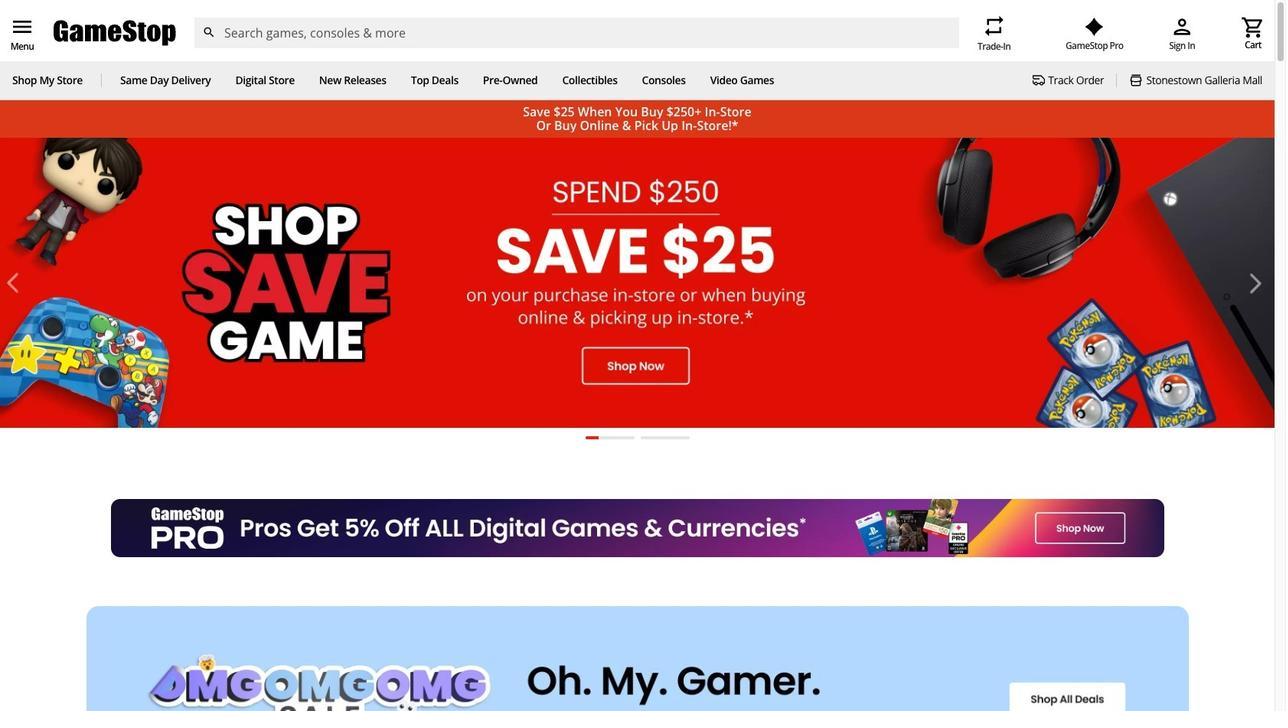 Task type: locate. For each thing, give the bounding box(es) containing it.
None search field
[[194, 18, 959, 48]]

save $25 when you buy $250+ in-store image
[[0, 138, 1275, 428]]

gamestop image
[[54, 18, 176, 48]]

gamestop pro icon image
[[1085, 18, 1104, 36]]

tab list
[[578, 431, 697, 452]]

Search games, consoles & more search field
[[224, 18, 932, 48]]



Task type: vqa. For each thing, say whether or not it's contained in the screenshot.
the Marvel&#39;s Guardians of the Galaxy - PlayStation 4 IMAGE
no



